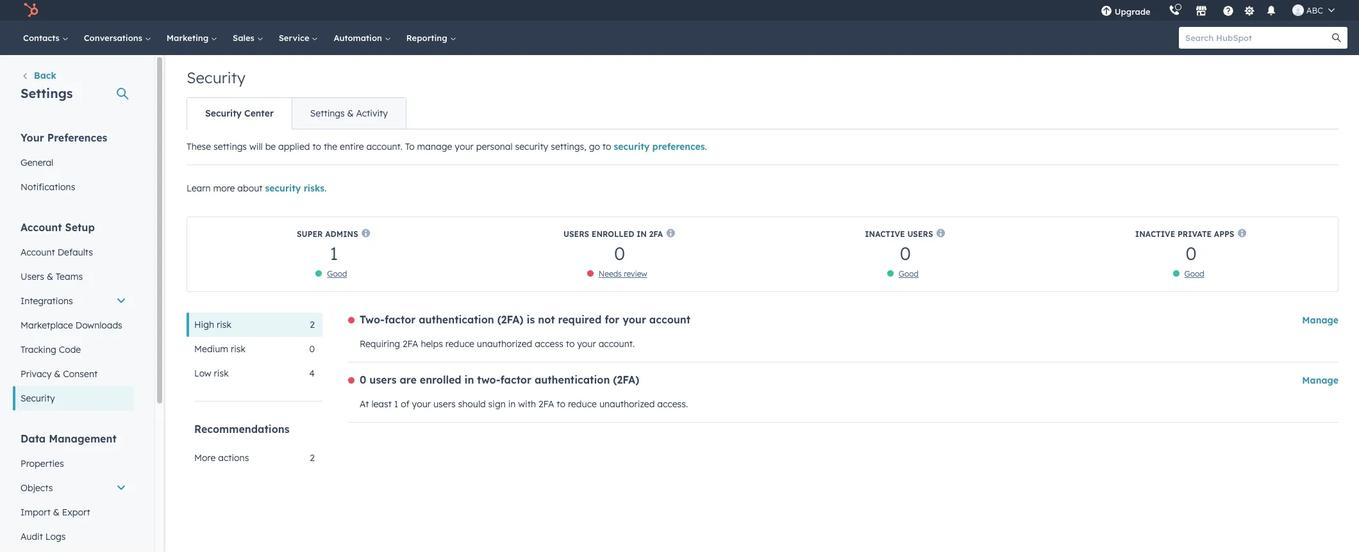 Task type: locate. For each thing, give the bounding box(es) containing it.
0 vertical spatial manage button
[[1303, 313, 1339, 328]]

1 horizontal spatial factor
[[501, 374, 532, 387]]

& left the activity
[[347, 108, 354, 119]]

account for account defaults
[[21, 247, 55, 258]]

1 horizontal spatial in
[[508, 399, 516, 411]]

1 horizontal spatial security
[[515, 141, 549, 153]]

security
[[187, 68, 246, 87], [205, 108, 242, 119], [21, 393, 55, 405]]

0 vertical spatial reduce
[[446, 339, 475, 350]]

notifications button
[[1261, 0, 1283, 21]]

data management
[[21, 433, 117, 446]]

1 horizontal spatial settings
[[310, 108, 345, 119]]

two-factor authentication (2fa) is not required for your account
[[360, 314, 691, 326]]

0 vertical spatial .
[[705, 141, 707, 153]]

factor up at least 1 of your users should sign in with 2fa to reduce unauthorized access.
[[501, 374, 532, 387]]

help button
[[1218, 0, 1240, 21]]

security preferences link
[[614, 141, 705, 153]]

audit logs link
[[13, 525, 134, 550]]

manage for 0 users are enrolled in two-factor authentication (2fa)
[[1303, 375, 1339, 387]]

to left the
[[313, 141, 321, 153]]

marketing link
[[159, 21, 225, 55]]

1 left of
[[394, 399, 398, 411]]

navigation
[[187, 97, 407, 130]]

1 horizontal spatial good button
[[899, 270, 919, 279]]

& right privacy
[[54, 369, 61, 380]]

0 vertical spatial account
[[21, 221, 62, 234]]

of
[[401, 399, 410, 411]]

your right for
[[623, 314, 647, 326]]

1 vertical spatial 2fa
[[403, 339, 419, 350]]

calling icon button
[[1164, 2, 1186, 19]]

good button
[[327, 270, 347, 279], [899, 270, 919, 279], [1185, 270, 1205, 279]]

0 vertical spatial unauthorized
[[477, 339, 533, 350]]

1 manage from the top
[[1303, 315, 1339, 326]]

more
[[194, 453, 216, 464]]

in left two-
[[465, 374, 474, 387]]

& left teams
[[47, 271, 53, 283]]

0 horizontal spatial good button
[[327, 270, 347, 279]]

marketplace downloads
[[21, 320, 122, 332]]

recommendations
[[194, 423, 290, 436]]

2 2 from the top
[[310, 453, 315, 464]]

settings image
[[1245, 5, 1256, 17]]

good button down admins
[[327, 270, 347, 279]]

1 vertical spatial in
[[465, 374, 474, 387]]

good down admins
[[327, 270, 347, 279]]

your preferences
[[21, 131, 107, 144]]

1 manage button from the top
[[1303, 313, 1339, 328]]

(2fa) left "is"
[[498, 314, 524, 326]]

users left "should" at the left bottom
[[434, 399, 456, 411]]

risk right the medium
[[231, 344, 246, 355]]

risk for low risk
[[214, 368, 229, 380]]

calling icon image
[[1169, 5, 1181, 17]]

users for users enrolled in 2fa
[[564, 229, 590, 239]]

privacy & consent
[[21, 369, 98, 380]]

import
[[21, 507, 51, 519]]

at
[[360, 399, 369, 411]]

0 vertical spatial authentication
[[419, 314, 494, 326]]

1 inactive from the left
[[865, 229, 906, 239]]

settings,
[[551, 141, 587, 153]]

1 horizontal spatial authentication
[[535, 374, 610, 387]]

good down private
[[1185, 270, 1205, 279]]

is
[[527, 314, 535, 326]]

1 vertical spatial manage button
[[1303, 373, 1339, 389]]

in up 'review'
[[637, 229, 647, 239]]

security center link
[[187, 98, 292, 129]]

two-
[[477, 374, 501, 387]]

1 vertical spatial factor
[[501, 374, 532, 387]]

factor up requiring
[[385, 314, 416, 326]]

settings down back
[[21, 85, 73, 101]]

upgrade
[[1115, 6, 1151, 17]]

navigation containing security center
[[187, 97, 407, 130]]

0 vertical spatial risk
[[217, 319, 232, 331]]

2 vertical spatial in
[[508, 399, 516, 411]]

1 vertical spatial account
[[21, 247, 55, 258]]

security left risks
[[265, 183, 301, 194]]

reduce right helps
[[446, 339, 475, 350]]

enrolled right are
[[420, 374, 462, 387]]

1 horizontal spatial inactive
[[1136, 229, 1176, 239]]

0 horizontal spatial 2fa
[[403, 339, 419, 350]]

1 vertical spatial 2
[[310, 453, 315, 464]]

2
[[310, 319, 315, 331], [310, 453, 315, 464]]

help image
[[1223, 6, 1235, 17]]

0 horizontal spatial users
[[21, 271, 44, 283]]

authentication down access
[[535, 374, 610, 387]]

downloads
[[76, 320, 122, 332]]

1 horizontal spatial reduce
[[568, 399, 597, 411]]

2 horizontal spatial 2fa
[[650, 229, 663, 239]]

security inside "account setup" element
[[21, 393, 55, 405]]

enrolled
[[592, 229, 635, 239], [420, 374, 462, 387]]

1 horizontal spatial enrolled
[[592, 229, 635, 239]]

high
[[194, 319, 214, 331]]

low
[[194, 368, 211, 380]]

hubspot image
[[23, 3, 38, 18]]

& left export
[[53, 507, 60, 519]]

(2fa) down for
[[613, 374, 640, 387]]

your right of
[[412, 399, 431, 411]]

security down privacy
[[21, 393, 55, 405]]

reporting link
[[399, 21, 464, 55]]

security right go at the top of page
[[614, 141, 650, 153]]

your right manage at the left top of page
[[455, 141, 474, 153]]

authentication up helps
[[419, 314, 494, 326]]

account up account defaults
[[21, 221, 62, 234]]

settings & activity
[[310, 108, 388, 119]]

least
[[372, 399, 392, 411]]

1 good from the left
[[327, 270, 347, 279]]

& inside data management element
[[53, 507, 60, 519]]

reduce right with
[[568, 399, 597, 411]]

2 manage from the top
[[1303, 375, 1339, 387]]

0 vertical spatial (2fa)
[[498, 314, 524, 326]]

needs review
[[599, 270, 648, 279]]

helps
[[421, 339, 443, 350]]

1 vertical spatial security
[[205, 108, 242, 119]]

account. for entire
[[367, 141, 403, 153]]

0 horizontal spatial account.
[[367, 141, 403, 153]]

unauthorized down two-factor authentication (2fa) is not required for your account
[[477, 339, 533, 350]]

required
[[558, 314, 602, 326]]

2 horizontal spatial good
[[1185, 270, 1205, 279]]

security up security center
[[187, 68, 246, 87]]

.
[[705, 141, 707, 153], [325, 183, 327, 194]]

export
[[62, 507, 90, 519]]

& for settings
[[347, 108, 354, 119]]

1 down super admins
[[330, 242, 338, 265]]

1 horizontal spatial (2fa)
[[613, 374, 640, 387]]

settings up the
[[310, 108, 345, 119]]

0 horizontal spatial .
[[325, 183, 327, 194]]

3 good button from the left
[[1185, 270, 1205, 279]]

good button for admins
[[327, 270, 347, 279]]

1 horizontal spatial users
[[564, 229, 590, 239]]

1 horizontal spatial account.
[[599, 339, 635, 350]]

search button
[[1326, 27, 1348, 49]]

in
[[637, 229, 647, 239], [465, 374, 474, 387], [508, 399, 516, 411]]

0 horizontal spatial good
[[327, 270, 347, 279]]

tracking
[[21, 344, 56, 356]]

marketplace downloads link
[[13, 314, 134, 338]]

1 2 from the top
[[310, 319, 315, 331]]

0 vertical spatial in
[[637, 229, 647, 239]]

0 horizontal spatial inactive
[[865, 229, 906, 239]]

enrolled up needs on the left
[[592, 229, 635, 239]]

1 good button from the left
[[327, 270, 347, 279]]

sales
[[233, 33, 257, 43]]

privacy
[[21, 369, 52, 380]]

notifications image
[[1266, 6, 1278, 17]]

0 horizontal spatial settings
[[21, 85, 73, 101]]

defaults
[[58, 247, 93, 258]]

& inside navigation
[[347, 108, 354, 119]]

1 vertical spatial manage
[[1303, 375, 1339, 387]]

0 for users
[[900, 242, 911, 265]]

2 vertical spatial risk
[[214, 368, 229, 380]]

1 vertical spatial settings
[[310, 108, 345, 119]]

0 vertical spatial factor
[[385, 314, 416, 326]]

1 vertical spatial users
[[434, 399, 456, 411]]

0 down users enrolled in 2fa
[[615, 242, 626, 265]]

your
[[455, 141, 474, 153], [623, 314, 647, 326], [577, 339, 596, 350], [412, 399, 431, 411]]

not
[[538, 314, 555, 326]]

2 inactive from the left
[[1136, 229, 1176, 239]]

1 vertical spatial account.
[[599, 339, 635, 350]]

high risk
[[194, 319, 232, 331]]

0 vertical spatial users
[[370, 374, 397, 387]]

two-
[[360, 314, 385, 326]]

marketplaces image
[[1196, 6, 1208, 17]]

data management element
[[13, 432, 134, 550]]

good button down inactive users
[[899, 270, 919, 279]]

inactive private apps
[[1136, 229, 1235, 239]]

menu
[[1092, 0, 1344, 21]]

0 vertical spatial 1
[[330, 242, 338, 265]]

super admins
[[297, 229, 358, 239]]

good for private
[[1185, 270, 1205, 279]]

risk right high
[[217, 319, 232, 331]]

security
[[515, 141, 549, 153], [614, 141, 650, 153], [265, 183, 301, 194]]

more
[[213, 183, 235, 194]]

brad klo image
[[1293, 4, 1304, 16]]

2 good button from the left
[[899, 270, 919, 279]]

to
[[405, 141, 415, 153]]

inactive for inactive users
[[865, 229, 906, 239]]

good down inactive users
[[899, 270, 919, 279]]

3 good from the left
[[1185, 270, 1205, 279]]

1 account from the top
[[21, 221, 62, 234]]

2 vertical spatial security
[[21, 393, 55, 405]]

0 down inactive users
[[900, 242, 911, 265]]

2 horizontal spatial good button
[[1185, 270, 1205, 279]]

to right with
[[557, 399, 566, 411]]

0 vertical spatial 2fa
[[650, 229, 663, 239]]

1 horizontal spatial unauthorized
[[600, 399, 655, 411]]

risk right low
[[214, 368, 229, 380]]

1 vertical spatial enrolled
[[420, 374, 462, 387]]

account up users & teams at left
[[21, 247, 55, 258]]

your down required
[[577, 339, 596, 350]]

privacy & consent link
[[13, 362, 134, 387]]

security link
[[13, 387, 134, 411]]

account.
[[367, 141, 403, 153], [599, 339, 635, 350]]

general link
[[13, 151, 134, 175]]

settings for settings
[[21, 85, 73, 101]]

0 for enrolled
[[615, 242, 626, 265]]

1 vertical spatial reduce
[[568, 399, 597, 411]]

1 vertical spatial authentication
[[535, 374, 610, 387]]

tracking code
[[21, 344, 81, 356]]

1 horizontal spatial good
[[899, 270, 919, 279]]

2 manage button from the top
[[1303, 373, 1339, 389]]

properties
[[21, 459, 64, 470]]

good button down private
[[1185, 270, 1205, 279]]

risk for high risk
[[217, 319, 232, 331]]

search image
[[1333, 33, 1342, 42]]

authentication
[[419, 314, 494, 326], [535, 374, 610, 387]]

1 horizontal spatial 2fa
[[539, 399, 554, 411]]

0 down private
[[1186, 242, 1197, 265]]

0 up at
[[360, 374, 367, 387]]

0 for private
[[1186, 242, 1197, 265]]

marketplace
[[21, 320, 73, 332]]

unauthorized left access.
[[600, 399, 655, 411]]

account defaults link
[[13, 241, 134, 265]]

users
[[564, 229, 590, 239], [908, 229, 934, 239], [21, 271, 44, 283]]

security up settings
[[205, 108, 242, 119]]

account for account setup
[[21, 221, 62, 234]]

2fa
[[650, 229, 663, 239], [403, 339, 419, 350], [539, 399, 554, 411]]

account. down for
[[599, 339, 635, 350]]

users up least
[[370, 374, 397, 387]]

center
[[244, 108, 274, 119]]

users enrolled in 2fa
[[564, 229, 663, 239]]

0 vertical spatial 2
[[310, 319, 315, 331]]

2 account from the top
[[21, 247, 55, 258]]

account. left to
[[367, 141, 403, 153]]

1 horizontal spatial users
[[434, 399, 456, 411]]

good for admins
[[327, 270, 347, 279]]

1 vertical spatial 1
[[394, 399, 398, 411]]

teams
[[56, 271, 83, 283]]

manage
[[1303, 315, 1339, 326], [1303, 375, 1339, 387]]

review
[[624, 270, 648, 279]]

to right access
[[566, 339, 575, 350]]

0 vertical spatial settings
[[21, 85, 73, 101]]

0 vertical spatial manage
[[1303, 315, 1339, 326]]

& for privacy
[[54, 369, 61, 380]]

security left the settings,
[[515, 141, 549, 153]]

in right the sign
[[508, 399, 516, 411]]

users inside "account setup" element
[[21, 271, 44, 283]]

audit logs
[[21, 532, 66, 543]]

0 vertical spatial account.
[[367, 141, 403, 153]]

users & teams link
[[13, 265, 134, 289]]

0 horizontal spatial users
[[370, 374, 397, 387]]

2 good from the left
[[899, 270, 919, 279]]

1 vertical spatial risk
[[231, 344, 246, 355]]

manage button
[[1303, 313, 1339, 328], [1303, 373, 1339, 389]]



Task type: describe. For each thing, give the bounding box(es) containing it.
security risks link
[[265, 183, 325, 194]]

contacts
[[23, 33, 62, 43]]

0 horizontal spatial (2fa)
[[498, 314, 524, 326]]

2 horizontal spatial security
[[614, 141, 650, 153]]

notifications
[[21, 182, 75, 193]]

2 for more actions
[[310, 453, 315, 464]]

2 for high risk
[[310, 319, 315, 331]]

objects button
[[13, 477, 134, 501]]

inactive for inactive private apps
[[1136, 229, 1176, 239]]

0 horizontal spatial enrolled
[[420, 374, 462, 387]]

abc
[[1307, 5, 1324, 15]]

be
[[265, 141, 276, 153]]

back
[[34, 70, 56, 81]]

settings for settings & activity
[[310, 108, 345, 119]]

account. for your
[[599, 339, 635, 350]]

preferences
[[653, 141, 705, 153]]

account setup element
[[13, 221, 134, 411]]

private
[[1178, 229, 1212, 239]]

low risk
[[194, 368, 229, 380]]

Search HubSpot search field
[[1180, 27, 1337, 49]]

users & teams
[[21, 271, 83, 283]]

risk for medium risk
[[231, 344, 246, 355]]

your
[[21, 131, 44, 144]]

notifications link
[[13, 175, 134, 199]]

users for users & teams
[[21, 271, 44, 283]]

0 horizontal spatial in
[[465, 374, 474, 387]]

are
[[400, 374, 417, 387]]

management
[[49, 433, 117, 446]]

0 vertical spatial enrolled
[[592, 229, 635, 239]]

0 horizontal spatial authentication
[[419, 314, 494, 326]]

service
[[279, 33, 312, 43]]

security center
[[205, 108, 274, 119]]

activity
[[356, 108, 388, 119]]

will
[[250, 141, 263, 153]]

manage button for 0 users are enrolled in two-factor authentication (2fa)
[[1303, 373, 1339, 389]]

access
[[535, 339, 564, 350]]

applied
[[278, 141, 310, 153]]

2 horizontal spatial users
[[908, 229, 934, 239]]

contacts link
[[15, 21, 76, 55]]

0 horizontal spatial security
[[265, 183, 301, 194]]

0 users are enrolled in two-factor authentication (2fa)
[[360, 374, 640, 387]]

access.
[[658, 399, 688, 411]]

good button for private
[[1185, 270, 1205, 279]]

automation link
[[326, 21, 399, 55]]

learn
[[187, 183, 211, 194]]

manage button for two-factor authentication (2fa) is not required for your account
[[1303, 313, 1339, 328]]

admins
[[325, 229, 358, 239]]

good for users
[[899, 270, 919, 279]]

good button for users
[[899, 270, 919, 279]]

go
[[589, 141, 600, 153]]

0 horizontal spatial reduce
[[446, 339, 475, 350]]

settings
[[214, 141, 247, 153]]

needs
[[599, 270, 622, 279]]

upgrade image
[[1101, 6, 1113, 17]]

medium
[[194, 344, 228, 355]]

general
[[21, 157, 53, 169]]

import & export link
[[13, 501, 134, 525]]

4
[[309, 368, 315, 380]]

medium risk
[[194, 344, 246, 355]]

the
[[324, 141, 337, 153]]

requiring 2fa helps reduce unauthorized access to your account.
[[360, 339, 635, 350]]

consent
[[63, 369, 98, 380]]

at least 1 of your users should sign in with 2fa to reduce unauthorized access.
[[360, 399, 688, 411]]

sign
[[488, 399, 506, 411]]

apps
[[1215, 229, 1235, 239]]

& for users
[[47, 271, 53, 283]]

0 horizontal spatial unauthorized
[[477, 339, 533, 350]]

1 vertical spatial .
[[325, 183, 327, 194]]

setup
[[65, 221, 95, 234]]

for
[[605, 314, 620, 326]]

more actions
[[194, 453, 249, 464]]

1 horizontal spatial 1
[[394, 399, 398, 411]]

objects
[[21, 483, 53, 495]]

tracking code link
[[13, 338, 134, 362]]

risks
[[304, 183, 325, 194]]

entire
[[340, 141, 364, 153]]

0 horizontal spatial 1
[[330, 242, 338, 265]]

audit
[[21, 532, 43, 543]]

manage for two-factor authentication (2fa) is not required for your account
[[1303, 315, 1339, 326]]

import & export
[[21, 507, 90, 519]]

2 horizontal spatial in
[[637, 229, 647, 239]]

settings & activity link
[[292, 98, 406, 129]]

account
[[650, 314, 691, 326]]

automation
[[334, 33, 385, 43]]

these
[[187, 141, 211, 153]]

to right go at the top of page
[[603, 141, 612, 153]]

code
[[59, 344, 81, 356]]

0 up 4
[[309, 344, 315, 355]]

2 vertical spatial 2fa
[[539, 399, 554, 411]]

1 vertical spatial (2fa)
[[613, 374, 640, 387]]

learn more about security risks .
[[187, 183, 327, 194]]

abc button
[[1285, 0, 1343, 21]]

about
[[238, 183, 263, 194]]

requiring
[[360, 339, 400, 350]]

reporting
[[407, 33, 450, 43]]

1 horizontal spatial .
[[705, 141, 707, 153]]

1 vertical spatial unauthorized
[[600, 399, 655, 411]]

0 vertical spatial security
[[187, 68, 246, 87]]

your preferences element
[[13, 131, 134, 199]]

super
[[297, 229, 323, 239]]

these settings will be applied to the entire account. to manage your personal security settings, go to security preferences .
[[187, 141, 707, 153]]

conversations
[[84, 33, 145, 43]]

needs review button
[[599, 270, 648, 279]]

& for import
[[53, 507, 60, 519]]

security inside navigation
[[205, 108, 242, 119]]

menu containing abc
[[1092, 0, 1344, 21]]

logs
[[45, 532, 66, 543]]

preferences
[[47, 131, 107, 144]]

0 horizontal spatial factor
[[385, 314, 416, 326]]

settings link
[[1242, 4, 1258, 17]]

sales link
[[225, 21, 271, 55]]

marketplaces button
[[1188, 0, 1215, 21]]



Task type: vqa. For each thing, say whether or not it's contained in the screenshot.


